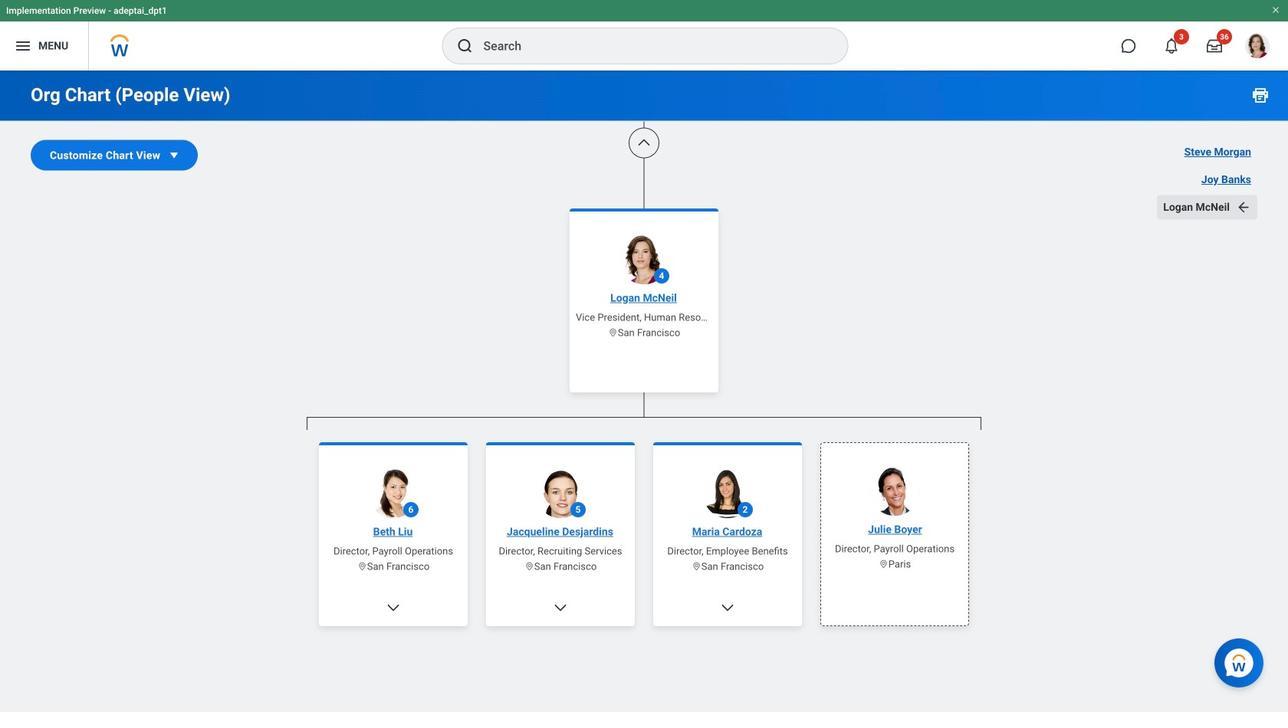 Task type: describe. For each thing, give the bounding box(es) containing it.
Search Workday  search field
[[484, 29, 816, 63]]

0 horizontal spatial location image
[[524, 562, 534, 572]]

caret down image
[[167, 148, 182, 163]]

chevron down image for rightmost location icon
[[720, 601, 736, 616]]

justify image
[[14, 37, 32, 55]]

1 horizontal spatial location image
[[879, 560, 889, 570]]

arrow left image
[[1236, 200, 1252, 215]]

inbox large image
[[1207, 38, 1223, 54]]

print org chart image
[[1252, 86, 1270, 104]]

2 horizontal spatial location image
[[692, 562, 702, 572]]



Task type: vqa. For each thing, say whether or not it's contained in the screenshot.
Domain Name
no



Task type: locate. For each thing, give the bounding box(es) containing it.
close environment banner image
[[1272, 5, 1281, 15]]

logan mcneil, logan mcneil, 4 direct reports element
[[307, 430, 982, 713]]

chevron down image
[[386, 601, 401, 616], [553, 601, 568, 616], [720, 601, 736, 616]]

location image
[[608, 328, 618, 338], [357, 562, 367, 572], [692, 562, 702, 572]]

0 horizontal spatial location image
[[357, 562, 367, 572]]

1 horizontal spatial chevron down image
[[553, 601, 568, 616]]

chevron up image
[[637, 135, 652, 151]]

main content
[[0, 0, 1289, 713]]

1 horizontal spatial location image
[[608, 328, 618, 338]]

chevron down image for the left location icon
[[386, 601, 401, 616]]

chevron down image for the leftmost location image
[[553, 601, 568, 616]]

profile logan mcneil image
[[1246, 34, 1270, 61]]

2 horizontal spatial chevron down image
[[720, 601, 736, 616]]

0 horizontal spatial chevron down image
[[386, 601, 401, 616]]

notifications large image
[[1164, 38, 1180, 54]]

banner
[[0, 0, 1289, 71]]

2 chevron down image from the left
[[553, 601, 568, 616]]

1 chevron down image from the left
[[386, 601, 401, 616]]

location image
[[879, 560, 889, 570], [524, 562, 534, 572]]

3 chevron down image from the left
[[720, 601, 736, 616]]

search image
[[456, 37, 474, 55]]



